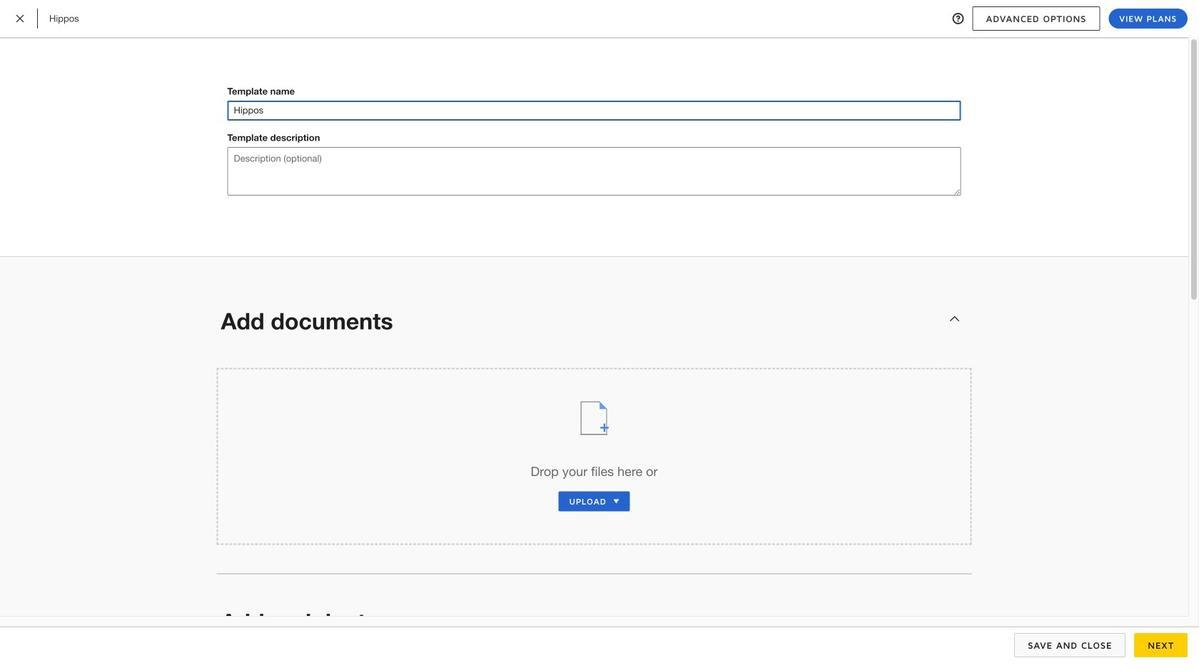 Task type: describe. For each thing, give the bounding box(es) containing it.
Description (optional) text field
[[227, 147, 961, 196]]



Task type: vqa. For each thing, say whether or not it's contained in the screenshot.
DOCUSIGN ESIGNATURE 'image'
no



Task type: locate. For each thing, give the bounding box(es) containing it.
Template name text field
[[228, 101, 961, 120]]



